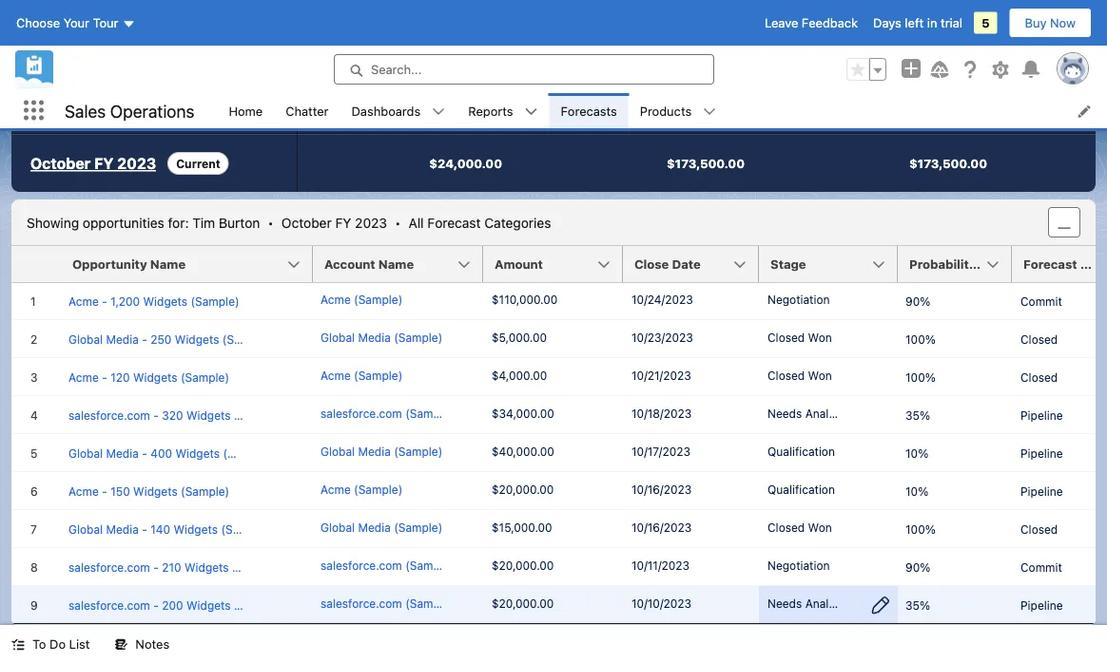 Task type: describe. For each thing, give the bounding box(es) containing it.
row number cell
[[11, 246, 61, 283]]

updated
[[893, 68, 940, 82]]

choose
[[16, 16, 60, 30]]

stage cell
[[759, 246, 909, 283]]

october inside button
[[853, 43, 900, 58]]

to
[[32, 638, 46, 652]]

account name cell
[[313, 246, 495, 283]]

1 needs analysis from the top
[[768, 407, 850, 420]]

best case forecast
[[877, 110, 987, 123]]

10/17/2023
[[632, 445, 691, 458]]

cate
[[1080, 257, 1107, 272]]

dashboards list item
[[340, 93, 457, 128]]

>
[[143, 41, 151, 55]]

2 analysis from the top
[[805, 597, 850, 611]]

account name button
[[313, 246, 483, 282]]

pipeline for 10/10/2023
[[1021, 599, 1063, 613]]

forecast cate button
[[1012, 246, 1107, 282]]

case
[[906, 110, 934, 123]]

10/18/2023
[[632, 407, 692, 420]]

leave feedback
[[765, 16, 858, 30]]

best
[[877, 110, 903, 123]]

operations
[[110, 101, 194, 121]]

03:46
[[1028, 68, 1062, 82]]

home
[[229, 104, 263, 118]]

forecast right all at the left of the page
[[427, 215, 481, 230]]

1 horizontal spatial opportunity
[[155, 41, 224, 55]]

3 $20,000.00 from the top
[[492, 597, 554, 611]]

feedback
[[802, 16, 858, 30]]

2 cell from the left
[[313, 625, 483, 663]]

date
[[672, 257, 701, 272]]

forecasts link
[[549, 93, 628, 128]]

leave feedback link
[[765, 16, 858, 30]]

$34,000.00
[[492, 407, 554, 420]]

sales operations
[[65, 101, 194, 121]]

forecast category cell
[[1012, 246, 1107, 283]]

commit for 10/11/2023
[[1021, 561, 1062, 575]]

commit for 10/24/2023
[[1021, 295, 1062, 308]]

90% for 10/24/2023
[[906, 295, 931, 308]]

10/24/2023
[[632, 293, 693, 306]]

7 cell from the left
[[1012, 625, 1107, 663]]

2 • from the left
[[395, 215, 401, 230]]

showing opportunities for: tim burton • october fy 2023 • all forecast categories
[[27, 215, 551, 230]]

closed won for 10/23/2023
[[768, 331, 832, 344]]

notes
[[135, 638, 170, 652]]

text default image up "03:46"
[[1028, 45, 1042, 58]]

amount button
[[483, 246, 623, 282]]

name for opportunity name
[[150, 257, 186, 272]]

buy now
[[1025, 16, 1076, 30]]

burton inside button
[[119, 57, 175, 77]]

2023 inside row
[[117, 155, 156, 173]]

2 $173,500.00 from the left
[[909, 156, 987, 171]]

6 cell from the left
[[898, 625, 1012, 663]]

choose your tour button
[[15, 8, 136, 38]]

october fy 2023 button
[[837, 35, 995, 66]]

0 vertical spatial 10/23/2023
[[944, 68, 1010, 82]]

october inside row
[[30, 155, 91, 173]]

forecasts > opportunity amount
[[84, 41, 272, 55]]

last updated 10/23/2023 at 03:46 pm
[[865, 68, 1084, 82]]

amount cell
[[483, 246, 634, 283]]

2023 inside button
[[922, 43, 952, 58]]

all
[[409, 215, 424, 230]]

close date button
[[623, 246, 759, 282]]

dashboards
[[351, 104, 421, 118]]

buy
[[1025, 16, 1047, 30]]

2 vertical spatial 2023
[[355, 215, 387, 230]]

amount inside amount button
[[495, 257, 543, 272]]

1 vertical spatial burton
[[219, 215, 260, 230]]

100% for 10/16/2023
[[906, 523, 936, 536]]

row number image
[[11, 246, 61, 282]]

2 $173,500.00 button from the left
[[783, 135, 1025, 192]]

reports link
[[457, 93, 525, 128]]

$40,000.00
[[492, 445, 554, 458]]

won for 10/16/2023
[[808, 521, 832, 535]]

opportunities
[[83, 215, 164, 230]]

buy now button
[[1009, 8, 1092, 38]]

tim inside button
[[85, 57, 115, 77]]

fy inside button
[[903, 43, 919, 58]]

reports
[[468, 104, 513, 118]]

text default image inside october fy 2023 button
[[964, 43, 979, 58]]

month
[[34, 110, 79, 123]]

home link
[[217, 93, 274, 128]]

choose your tour
[[16, 16, 118, 30]]

left
[[905, 16, 924, 30]]

forecast cate
[[1023, 257, 1107, 272]]

showing for showing opportunities for: tim burton • october fy 2023 • all forecast categories
[[27, 215, 79, 230]]

forecast right products
[[695, 110, 745, 123]]

categories
[[484, 215, 551, 230]]

1 • from the left
[[268, 215, 274, 230]]

current
[[176, 157, 220, 170]]

search... button
[[334, 54, 714, 85]]

1 horizontal spatial tim
[[192, 215, 215, 230]]

$5,000.00
[[492, 331, 547, 344]]

close
[[634, 257, 669, 272]]

won for 10/23/2023
[[808, 331, 832, 344]]

now
[[1050, 16, 1076, 30]]

opportunity name button
[[61, 246, 313, 282]]

closed won for 10/21/2023
[[768, 369, 832, 382]]

opportunity inside button
[[72, 257, 147, 272]]

leave
[[765, 16, 798, 30]]

$110,000.00
[[492, 293, 558, 306]]

in
[[927, 16, 937, 30]]

$20,000.00 for 10/11/2023
[[492, 559, 554, 573]]

3 cell from the left
[[483, 625, 623, 663]]

days
[[873, 16, 902, 30]]

list containing home
[[217, 93, 1107, 128]]

chatter
[[286, 104, 329, 118]]



Task type: vqa. For each thing, say whether or not it's contained in the screenshot.
the topmost THE "POST"
no



Task type: locate. For each thing, give the bounding box(es) containing it.
fy
[[903, 43, 919, 58], [94, 155, 114, 173], [335, 215, 351, 230]]

0 vertical spatial burton
[[119, 57, 175, 77]]

text default image up the at
[[1007, 45, 1021, 58]]

probability (%)
[[909, 257, 1003, 272]]

1 horizontal spatial october
[[281, 215, 332, 230]]

text default image inside dashboards "list item"
[[432, 105, 445, 118]]

0 vertical spatial negotiation
[[768, 293, 830, 306]]

1 pipeline from the top
[[1021, 409, 1063, 422]]

0 vertical spatial closed won
[[768, 331, 832, 344]]

1 closed won from the top
[[768, 331, 832, 344]]

october up last
[[853, 43, 900, 58]]

0 horizontal spatial text default image
[[11, 639, 25, 652]]

showing up row number image
[[27, 215, 79, 230]]

1 vertical spatial won
[[808, 369, 832, 382]]

text default image inside products list item
[[703, 105, 716, 118]]

90% for 10/11/2023
[[906, 561, 931, 575]]

(%)
[[979, 257, 1003, 272]]

1 vertical spatial october
[[30, 155, 91, 173]]

1 vertical spatial october fy 2023
[[30, 155, 156, 173]]

text default image for notes
[[115, 639, 128, 652]]

$4,000.00
[[492, 369, 547, 382]]

fy inside row
[[94, 155, 114, 173]]

forecasts up tim burton
[[84, 41, 140, 55]]

trial
[[941, 16, 963, 30]]

october fy 2023 up updated
[[853, 43, 952, 58]]

commit forecast
[[647, 110, 745, 123]]

$15,000.00
[[492, 521, 552, 535]]

$20,000.00 for 10/16/2023
[[492, 483, 554, 497]]

amount up home
[[227, 41, 272, 55]]

2023
[[922, 43, 952, 58], [117, 155, 156, 173], [355, 215, 387, 230]]

$173,500.00 button down products link
[[540, 135, 783, 192]]

0 vertical spatial october
[[853, 43, 900, 58]]

text default image up last updated 10/23/2023 at 03:46 pm
[[964, 43, 979, 58]]

0 horizontal spatial 10/23/2023
[[632, 331, 693, 344]]

status containing showing opportunities for: tim burton
[[27, 215, 551, 230]]

1 cell from the left
[[11, 625, 61, 663]]

2 horizontal spatial text default image
[[964, 43, 979, 58]]

1 vertical spatial opportunity
[[72, 257, 147, 272]]

0 vertical spatial fy
[[903, 43, 919, 58]]

october fy 2023
[[853, 43, 952, 58], [30, 155, 156, 173]]

1 horizontal spatial showing
[[780, 43, 829, 57]]

0 horizontal spatial 2023
[[117, 155, 156, 173]]

•
[[268, 215, 274, 230], [395, 215, 401, 230]]

2 qualification from the top
[[768, 483, 835, 497]]

0 vertical spatial $20,000.00
[[492, 483, 554, 497]]

2023 down in
[[922, 43, 952, 58]]

name inside "account name" button
[[378, 257, 414, 272]]

1 90% from the top
[[906, 295, 931, 308]]

$20,000.00
[[492, 483, 554, 497], [492, 559, 554, 573], [492, 597, 554, 611]]

showing down leave feedback "link"
[[780, 43, 829, 57]]

2 closed won from the top
[[768, 369, 832, 382]]

products link
[[628, 93, 703, 128]]

1 horizontal spatial name
[[378, 257, 414, 272]]

2023 up account name
[[355, 215, 387, 230]]

$173,500.00 button down best
[[783, 135, 1025, 192]]

fy up updated
[[903, 43, 919, 58]]

1 vertical spatial 10/23/2023
[[632, 331, 693, 344]]

0 vertical spatial needs analysis
[[768, 407, 850, 420]]

1 won from the top
[[808, 331, 832, 344]]

2023 down sales operations
[[117, 155, 156, 173]]

products list item
[[628, 93, 728, 128]]

days left in trial
[[873, 16, 963, 30]]

sales
[[65, 101, 106, 121]]

probability (%) button
[[898, 246, 1012, 282]]

at
[[1013, 68, 1024, 82]]

amount up $110,000.00
[[495, 257, 543, 272]]

account
[[324, 257, 375, 272]]

0 vertical spatial amount
[[227, 41, 272, 55]]

$173,500.00 button
[[540, 135, 783, 192], [783, 135, 1025, 192]]

3 100% from the top
[[906, 523, 936, 536]]

1 horizontal spatial $173,500.00
[[909, 156, 987, 171]]

0 vertical spatial needs
[[768, 407, 802, 420]]

text default image for reports
[[525, 105, 538, 118]]

10/16/2023 down 10/17/2023 on the right of page
[[632, 483, 692, 497]]

forecasts up october fy 2023 row
[[561, 104, 617, 118]]

2 won from the top
[[808, 369, 832, 382]]

text default image inside to do list button
[[11, 639, 25, 652]]

10/10/2023
[[632, 597, 692, 611]]

3 closed won from the top
[[768, 521, 832, 535]]

negotiation for 10/24/2023
[[768, 293, 830, 306]]

35% for 10/18/2023
[[906, 409, 930, 422]]

commit
[[647, 110, 692, 123], [1021, 295, 1062, 308], [1021, 561, 1062, 575]]

name for account name
[[378, 257, 414, 272]]

october up account on the left of the page
[[281, 215, 332, 230]]

0 vertical spatial opportunity
[[155, 41, 224, 55]]

2 vertical spatial october
[[281, 215, 332, 230]]

qualification for 10/17/2023
[[768, 445, 835, 458]]

10/16/2023 for qualification
[[632, 483, 692, 497]]

0 vertical spatial 35%
[[906, 409, 930, 422]]

2 negotiation from the top
[[768, 559, 830, 573]]

2 horizontal spatial 2023
[[922, 43, 952, 58]]

dashboards link
[[340, 93, 432, 128]]

0 vertical spatial analysis
[[805, 407, 850, 420]]

$173,500.00
[[667, 156, 745, 171], [909, 156, 987, 171]]

forecasts
[[84, 41, 140, 55], [561, 104, 617, 118]]

10/16/2023 for closed won
[[632, 521, 692, 535]]

text default image left notes
[[115, 639, 128, 652]]

2 needs from the top
[[768, 597, 802, 611]]

pipeline for 10/16/2023
[[1021, 485, 1063, 498]]

text default image
[[1007, 45, 1021, 58], [1028, 45, 1042, 58], [432, 105, 445, 118], [525, 105, 538, 118], [703, 105, 716, 118]]

won for 10/21/2023
[[808, 369, 832, 382]]

do
[[50, 638, 66, 652]]

0 vertical spatial showing
[[780, 43, 829, 57]]

2 90% from the top
[[906, 561, 931, 575]]

1 negotiation from the top
[[768, 293, 830, 306]]

forecast inside button
[[1023, 257, 1077, 272]]

status
[[27, 215, 551, 230]]

qualification
[[768, 445, 835, 458], [768, 483, 835, 497]]

0 vertical spatial forecasts
[[84, 41, 140, 55]]

• left all at the left of the page
[[395, 215, 401, 230]]

forecast left cate
[[1023, 257, 1077, 272]]

group
[[847, 58, 886, 81]]

0 horizontal spatial showing
[[27, 215, 79, 230]]

100%
[[906, 333, 936, 346], [906, 371, 936, 384], [906, 523, 936, 536]]

account name
[[324, 257, 414, 272]]

forecasts for forecasts > opportunity amount
[[84, 41, 140, 55]]

2 $20,000.00 from the top
[[492, 559, 554, 573]]

fy down sales
[[94, 155, 114, 173]]

text default image for products
[[703, 105, 716, 118]]

1 35% from the top
[[906, 409, 930, 422]]

october fy 2023 inside october fy 2023 row
[[30, 155, 156, 173]]

2 horizontal spatial fy
[[903, 43, 919, 58]]

stage button
[[759, 246, 898, 282]]

$173,500.00 down best case forecast
[[909, 156, 987, 171]]

2 name from the left
[[378, 257, 414, 272]]

2 10/16/2023 from the top
[[632, 521, 692, 535]]

1 vertical spatial 10/16/2023
[[632, 521, 692, 535]]

1 horizontal spatial forecasts
[[561, 104, 617, 118]]

1 horizontal spatial •
[[395, 215, 401, 230]]

2 needs analysis from the top
[[768, 597, 850, 611]]

grid containing opportunity name
[[11, 246, 1107, 664]]

name inside opportunity name button
[[150, 257, 186, 272]]

to do list
[[32, 638, 90, 652]]

1 name from the left
[[150, 257, 186, 272]]

1 horizontal spatial october fy 2023
[[853, 43, 952, 58]]

2 vertical spatial $20,000.00
[[492, 597, 554, 611]]

1 vertical spatial 35%
[[906, 599, 930, 613]]

1 horizontal spatial 2023
[[355, 215, 387, 230]]

opportunity name
[[72, 257, 186, 272]]

products
[[640, 104, 692, 118]]

1 vertical spatial qualification
[[768, 483, 835, 497]]

2 vertical spatial closed won
[[768, 521, 832, 535]]

1 vertical spatial analysis
[[805, 597, 850, 611]]

2 10% from the top
[[906, 485, 929, 498]]

grid
[[11, 246, 1107, 664]]

$24,000.00 button
[[298, 135, 540, 192]]

tim
[[85, 57, 115, 77], [192, 215, 215, 230]]

10/11/2023
[[632, 559, 690, 573]]

0 vertical spatial 10/16/2023
[[632, 483, 692, 497]]

cell
[[11, 625, 61, 663], [313, 625, 483, 663], [483, 625, 623, 663], [623, 625, 759, 663], [759, 625, 898, 663], [898, 625, 1012, 663], [1012, 625, 1107, 663]]

• up opportunity name cell
[[268, 215, 274, 230]]

0 horizontal spatial october fy 2023
[[30, 155, 156, 173]]

1 vertical spatial tim
[[192, 215, 215, 230]]

10/23/2023
[[944, 68, 1010, 82], [632, 331, 693, 344]]

qualification for 10/16/2023
[[768, 483, 835, 497]]

10% for 10/16/2023
[[906, 485, 929, 498]]

10/16/2023
[[632, 483, 692, 497], [632, 521, 692, 535]]

5 cell from the left
[[759, 625, 898, 663]]

closed won
[[768, 331, 832, 344], [768, 369, 832, 382], [768, 521, 832, 535]]

only
[[476, 110, 502, 123]]

list
[[69, 638, 90, 652]]

1 vertical spatial negotiation
[[768, 559, 830, 573]]

october fy 2023 down sales
[[30, 155, 156, 173]]

closed won for 10/16/2023
[[768, 521, 832, 535]]

1 vertical spatial needs
[[768, 597, 802, 611]]

1 $20,000.00 from the top
[[492, 483, 554, 497]]

1 vertical spatial $20,000.00
[[492, 559, 554, 573]]

text default image left only
[[432, 105, 445, 118]]

1 100% from the top
[[906, 333, 936, 346]]

10% for 10/17/2023
[[906, 447, 929, 460]]

0 horizontal spatial october
[[30, 155, 91, 173]]

pipeline for 10/18/2023
[[1021, 409, 1063, 422]]

3 pipeline from the top
[[1021, 485, 1063, 498]]

close date
[[634, 257, 701, 272]]

tim down tour
[[85, 57, 115, 77]]

4 pipeline from the top
[[1021, 599, 1063, 613]]

closed only
[[433, 110, 502, 123]]

$173,500.00 down commit forecast
[[667, 156, 745, 171]]

1 $173,500.00 button from the left
[[540, 135, 783, 192]]

0 vertical spatial commit
[[647, 110, 692, 123]]

name right account on the left of the page
[[378, 257, 414, 272]]

0 vertical spatial won
[[808, 331, 832, 344]]

last
[[865, 68, 889, 82]]

for:
[[168, 215, 189, 230]]

4 cell from the left
[[623, 625, 759, 663]]

10/16/2023 up 10/11/2023
[[632, 521, 692, 535]]

2 pipeline from the top
[[1021, 447, 1063, 460]]

5
[[982, 16, 990, 30]]

opportunity name cell
[[61, 246, 324, 283]]

10%
[[906, 447, 929, 460], [906, 485, 929, 498]]

pipeline
[[1021, 409, 1063, 422], [1021, 447, 1063, 460], [1021, 485, 1063, 498], [1021, 599, 1063, 613]]

10/23/2023 left the at
[[944, 68, 1010, 82]]

0 vertical spatial 90%
[[906, 295, 931, 308]]

100% for 10/23/2023
[[906, 333, 936, 346]]

fy up account on the left of the page
[[335, 215, 351, 230]]

pm
[[1066, 68, 1084, 82]]

burton down the >
[[119, 57, 175, 77]]

text default image for dashboards
[[432, 105, 445, 118]]

1 needs from the top
[[768, 407, 802, 420]]

forecasts inside list
[[561, 104, 617, 118]]

2 vertical spatial fy
[[335, 215, 351, 230]]

1 vertical spatial commit
[[1021, 295, 1062, 308]]

0 horizontal spatial opportunity
[[72, 257, 147, 272]]

0 horizontal spatial •
[[268, 215, 274, 230]]

october down month
[[30, 155, 91, 173]]

burton right for:
[[219, 215, 260, 230]]

probability (%) cell
[[898, 246, 1023, 283]]

probability
[[909, 257, 976, 272]]

name down for:
[[150, 257, 186, 272]]

10/21/2023
[[632, 369, 691, 382]]

to do list button
[[0, 626, 101, 664]]

100% for 10/21/2023
[[906, 371, 936, 384]]

1 vertical spatial 100%
[[906, 371, 936, 384]]

2 35% from the top
[[906, 599, 930, 613]]

1 analysis from the top
[[805, 407, 850, 420]]

october
[[853, 43, 900, 58], [30, 155, 91, 173], [281, 215, 332, 230]]

3 won from the top
[[808, 521, 832, 535]]

1 vertical spatial 2023
[[117, 155, 156, 173]]

closed
[[433, 110, 473, 123], [768, 331, 805, 344], [1021, 333, 1058, 346], [768, 369, 805, 382], [1021, 371, 1058, 384], [768, 521, 805, 535], [1021, 523, 1058, 536]]

text default image for to do list
[[11, 639, 25, 652]]

2 100% from the top
[[906, 371, 936, 384]]

text default image
[[964, 43, 979, 58], [11, 639, 25, 652], [115, 639, 128, 652]]

0 vertical spatial tim
[[85, 57, 115, 77]]

1 10% from the top
[[906, 447, 929, 460]]

forecasts for forecasts
[[561, 104, 617, 118]]

reports list item
[[457, 93, 549, 128]]

close date cell
[[623, 246, 770, 283]]

2 vertical spatial won
[[808, 521, 832, 535]]

text default image inside reports list item
[[525, 105, 538, 118]]

stage
[[770, 257, 806, 272]]

0 horizontal spatial forecasts
[[84, 41, 140, 55]]

0 vertical spatial 10%
[[906, 447, 929, 460]]

negotiation for 10/11/2023
[[768, 559, 830, 573]]

1 $173,500.00 from the left
[[667, 156, 745, 171]]

1 vertical spatial forecasts
[[561, 104, 617, 118]]

0 horizontal spatial name
[[150, 257, 186, 272]]

opportunity right the >
[[155, 41, 224, 55]]

0 horizontal spatial tim
[[85, 57, 115, 77]]

forecast
[[695, 110, 745, 123], [937, 110, 987, 123], [427, 215, 481, 230], [1023, 257, 1077, 272]]

35% for 10/10/2023
[[906, 599, 930, 613]]

1 horizontal spatial text default image
[[115, 639, 128, 652]]

tim right for:
[[192, 215, 215, 230]]

october fy 2023 inside october fy 2023 button
[[853, 43, 952, 58]]

1 qualification from the top
[[768, 445, 835, 458]]

showing for showing
[[780, 43, 829, 57]]

opportunity down opportunities
[[72, 257, 147, 272]]

tour
[[93, 16, 118, 30]]

tim burton
[[85, 57, 175, 77]]

won
[[808, 331, 832, 344], [808, 369, 832, 382], [808, 521, 832, 535]]

1 horizontal spatial burton
[[219, 215, 260, 230]]

1 horizontal spatial 10/23/2023
[[944, 68, 1010, 82]]

tim burton button
[[84, 54, 206, 79]]

0 vertical spatial qualification
[[768, 445, 835, 458]]

text default image left the to
[[11, 639, 25, 652]]

0 vertical spatial october fy 2023
[[853, 43, 952, 58]]

1 vertical spatial 90%
[[906, 561, 931, 575]]

2 horizontal spatial october
[[853, 43, 900, 58]]

october fy 2023 row
[[11, 134, 1107, 192]]

0 horizontal spatial $173,500.00
[[667, 156, 745, 171]]

1 vertical spatial needs analysis
[[768, 597, 850, 611]]

0 vertical spatial 2023
[[922, 43, 952, 58]]

search...
[[371, 62, 422, 77]]

0 horizontal spatial burton
[[119, 57, 175, 77]]

name
[[150, 257, 186, 272], [378, 257, 414, 272]]

text default image right "reports"
[[525, 105, 538, 118]]

0 horizontal spatial amount
[[227, 41, 272, 55]]

text default image right products
[[703, 105, 716, 118]]

$24,000.00
[[429, 156, 502, 171]]

90%
[[906, 295, 931, 308], [906, 561, 931, 575]]

10/23/2023 down 10/24/2023
[[632, 331, 693, 344]]

notes button
[[103, 626, 181, 664]]

0 horizontal spatial fy
[[94, 155, 114, 173]]

your
[[63, 16, 89, 30]]

list
[[217, 93, 1107, 128]]

1 vertical spatial showing
[[27, 215, 79, 230]]

needs analysis
[[768, 407, 850, 420], [768, 597, 850, 611]]

2 vertical spatial 100%
[[906, 523, 936, 536]]

1 horizontal spatial fy
[[335, 215, 351, 230]]

0 vertical spatial 100%
[[906, 333, 936, 346]]

1 vertical spatial amount
[[495, 257, 543, 272]]

1 horizontal spatial amount
[[495, 257, 543, 272]]

text default image inside notes button
[[115, 639, 128, 652]]

chatter link
[[274, 93, 340, 128]]

1 10/16/2023 from the top
[[632, 483, 692, 497]]

1 vertical spatial closed won
[[768, 369, 832, 382]]

2 vertical spatial commit
[[1021, 561, 1062, 575]]

forecast right case
[[937, 110, 987, 123]]

pipeline for 10/17/2023
[[1021, 447, 1063, 460]]

showing
[[780, 43, 829, 57], [27, 215, 79, 230]]

1 vertical spatial fy
[[94, 155, 114, 173]]

needs
[[768, 407, 802, 420], [768, 597, 802, 611]]

1 vertical spatial 10%
[[906, 485, 929, 498]]



